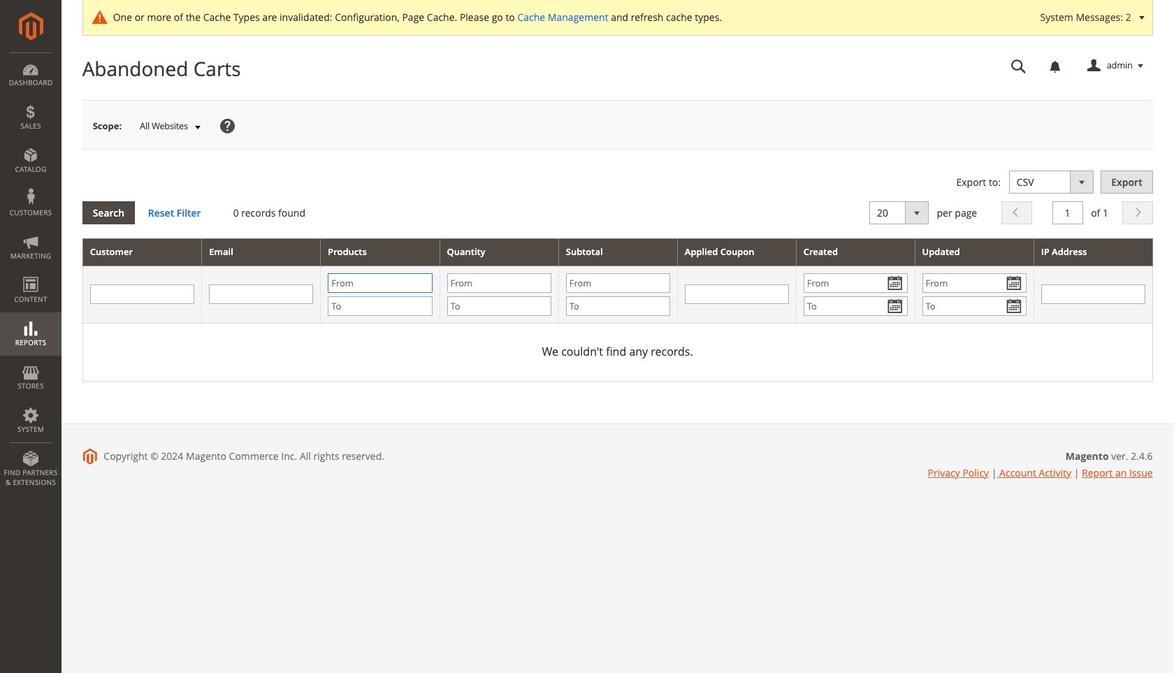 Task type: describe. For each thing, give the bounding box(es) containing it.
from text field for second to text box from the left
[[447, 273, 551, 293]]

1 to text field from the left
[[328, 296, 432, 316]]

to text field for third from text field from the left
[[922, 296, 1027, 316]]

2 to text field from the left
[[447, 296, 551, 316]]

3 to text field from the left
[[566, 296, 670, 316]]

3 from text field from the left
[[922, 273, 1027, 293]]



Task type: locate. For each thing, give the bounding box(es) containing it.
1 from text field from the left
[[566, 273, 670, 293]]

None text field
[[1001, 54, 1036, 78], [209, 285, 313, 304], [1001, 54, 1036, 78], [209, 285, 313, 304]]

to text field for 2nd from text field from the left
[[804, 296, 908, 316]]

To text field
[[328, 296, 432, 316], [447, 296, 551, 316], [566, 296, 670, 316]]

2 horizontal spatial to text field
[[566, 296, 670, 316]]

2 to text field from the left
[[922, 296, 1027, 316]]

0 horizontal spatial to text field
[[804, 296, 908, 316]]

1 horizontal spatial from text field
[[447, 273, 551, 293]]

2 horizontal spatial from text field
[[922, 273, 1027, 293]]

1 horizontal spatial from text field
[[804, 273, 908, 293]]

To text field
[[804, 296, 908, 316], [922, 296, 1027, 316]]

menu bar
[[0, 52, 62, 494]]

0 horizontal spatial from text field
[[328, 273, 432, 293]]

From text field
[[328, 273, 432, 293], [447, 273, 551, 293]]

1 to text field from the left
[[804, 296, 908, 316]]

None text field
[[1052, 201, 1083, 225], [90, 285, 195, 304], [685, 285, 789, 304], [1041, 285, 1145, 304], [1052, 201, 1083, 225], [90, 285, 195, 304], [685, 285, 789, 304], [1041, 285, 1145, 304]]

0 horizontal spatial from text field
[[566, 273, 670, 293]]

from text field for 3rd to text box from the right
[[328, 273, 432, 293]]

From text field
[[566, 273, 670, 293], [804, 273, 908, 293], [922, 273, 1027, 293]]

1 from text field from the left
[[328, 273, 432, 293]]

1 horizontal spatial to text field
[[447, 296, 551, 316]]

0 horizontal spatial to text field
[[328, 296, 432, 316]]

1 horizontal spatial to text field
[[922, 296, 1027, 316]]

2 from text field from the left
[[447, 273, 551, 293]]

magento admin panel image
[[19, 12, 43, 41]]

2 from text field from the left
[[804, 273, 908, 293]]



